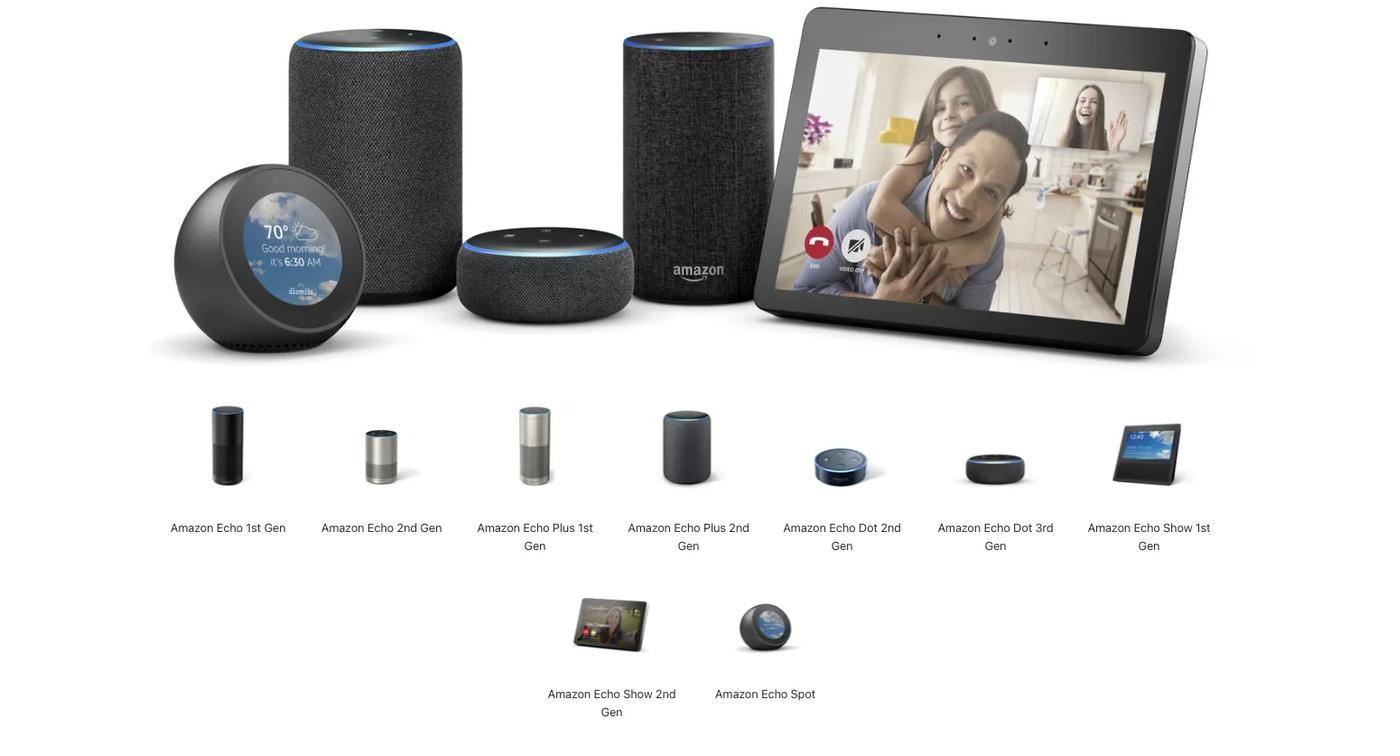 Task type: vqa. For each thing, say whether or not it's contained in the screenshot.
gen inside AMAZON ECHO DOT 3RD GEN
yes



Task type: describe. For each thing, give the bounding box(es) containing it.
amazon echo spot
[[715, 686, 816, 700]]

amazon for amazon echo show 2nd gen
[[548, 686, 591, 700]]

gen for amazon echo plus 2nd gen
[[678, 538, 700, 552]]

amazon for amazon echo plus 2nd gen
[[628, 520, 671, 534]]

amazon echo show 2nd gen
[[548, 686, 676, 718]]

echo for amazon echo plus 1st gen
[[523, 520, 550, 534]]

echo for amazon echo show 1st gen
[[1134, 520, 1161, 534]]

amazon for amazon echo show 1st gen
[[1088, 520, 1131, 534]]

echo for amazon echo plus 2nd gen
[[674, 520, 701, 534]]

amazon echo dot 2nd gen
[[783, 520, 901, 552]]

dot for 3rd
[[1014, 520, 1033, 534]]

amazon for amazon echo plus 1st gen
[[477, 520, 520, 534]]

amazon echo plus 2nd gen
[[628, 520, 750, 552]]

plus for 2nd
[[704, 520, 726, 534]]

plus for 1st
[[553, 520, 575, 534]]

echo for amazon echo dot 2nd gen
[[829, 520, 856, 534]]

amazon echo dot 3rd gen
[[938, 520, 1054, 552]]

show for 2nd
[[623, 686, 653, 700]]

dot for 2nd
[[859, 520, 878, 534]]

amazon for amazon echo dot 3rd gen
[[938, 520, 981, 534]]

amazon echo 1st gen
[[170, 520, 286, 534]]

2nd for amazon echo dot 2nd gen
[[881, 520, 901, 534]]

amazon echo dot 3rd gen image
[[951, 401, 1041, 491]]

1st for amazon echo plus 1st gen
[[578, 520, 593, 534]]

amazon echo show 1st gen
[[1088, 520, 1211, 552]]

amazon echo 1st gen image
[[183, 401, 273, 491]]

amazon echo spot image
[[720, 567, 811, 658]]

spot
[[791, 686, 816, 700]]



Task type: locate. For each thing, give the bounding box(es) containing it.
show down amazon echo show 1st gen image
[[1164, 520, 1193, 534]]

echo down amazon echo show 2nd gen 'image'
[[594, 686, 620, 700]]

2 1st from the left
[[578, 520, 593, 534]]

2nd inside amazon echo dot 2nd gen
[[881, 520, 901, 534]]

amazon inside amazon echo dot 2nd gen
[[783, 520, 826, 534]]

1 dot from the left
[[859, 520, 878, 534]]

0 horizontal spatial plus
[[553, 520, 575, 534]]

echo
[[217, 520, 243, 534], [367, 520, 394, 534], [523, 520, 550, 534], [674, 520, 701, 534], [829, 520, 856, 534], [984, 520, 1011, 534], [1134, 520, 1161, 534], [594, 686, 620, 700], [761, 686, 788, 700]]

echo left spot
[[761, 686, 788, 700]]

echo left 3rd
[[984, 520, 1011, 534]]

amazon echo plus 1st gen
[[477, 520, 593, 552]]

echo down amazon echo plus 1st gen image in the bottom of the page
[[523, 520, 550, 534]]

dot down amazon echo dot 2nd gen image
[[859, 520, 878, 534]]

gen
[[264, 520, 286, 534], [420, 520, 442, 534], [524, 538, 546, 552], [678, 538, 700, 552], [832, 538, 853, 552], [985, 538, 1007, 552], [1139, 538, 1160, 552], [601, 704, 623, 718]]

echo inside 'amazon echo plus 2nd gen'
[[674, 520, 701, 534]]

dot inside amazon echo dot 3rd gen
[[1014, 520, 1033, 534]]

gen inside 'amazon echo plus 2nd gen'
[[678, 538, 700, 552]]

echo down amazon echo dot 2nd gen image
[[829, 520, 856, 534]]

amazon echo 2nd gen
[[321, 520, 442, 534]]

show down amazon echo show 2nd gen 'image'
[[623, 686, 653, 700]]

1 horizontal spatial dot
[[1014, 520, 1033, 534]]

amazon inside amazon echo show 2nd gen
[[548, 686, 591, 700]]

1 plus from the left
[[553, 520, 575, 534]]

echo inside amazon echo show 2nd gen
[[594, 686, 620, 700]]

amazon echo 2nd gen image
[[336, 401, 427, 491]]

echo down amazon echo plus 2nd gen 'image'
[[674, 520, 701, 534]]

1st inside amazon echo show 1st gen
[[1196, 520, 1211, 534]]

gen inside amazon echo show 2nd gen
[[601, 704, 623, 718]]

dot left 3rd
[[1014, 520, 1033, 534]]

amazon echo show 2nd gen image
[[567, 567, 657, 658]]

show for 1st
[[1164, 520, 1193, 534]]

1 horizontal spatial plus
[[704, 520, 726, 534]]

1 vertical spatial show
[[623, 686, 653, 700]]

echo inside amazon echo show 1st gen
[[1134, 520, 1161, 534]]

plus down amazon echo plus 2nd gen 'image'
[[704, 520, 726, 534]]

2nd inside amazon echo show 2nd gen
[[656, 686, 676, 700]]

amazon inside 'amazon echo plus 2nd gen'
[[628, 520, 671, 534]]

amazon inside amazon echo dot 3rd gen
[[938, 520, 981, 534]]

dot
[[859, 520, 878, 534], [1014, 520, 1033, 534]]

echo inside amazon echo dot 3rd gen
[[984, 520, 1011, 534]]

echo inside amazon echo plus 1st gen
[[523, 520, 550, 534]]

0 horizontal spatial dot
[[859, 520, 878, 534]]

echo down amazon echo 2nd gen image
[[367, 520, 394, 534]]

amazon echo dot 2nd gen image
[[797, 401, 888, 491]]

amazon echo plus 2nd gen image
[[644, 401, 734, 491]]

amazon for amazon echo 1st gen
[[170, 520, 214, 534]]

gen for amazon echo show 2nd gen
[[601, 704, 623, 718]]

amazon inside amazon echo show 1st gen
[[1088, 520, 1131, 534]]

gen inside amazon echo plus 1st gen
[[524, 538, 546, 552]]

0 horizontal spatial 1st
[[246, 520, 261, 534]]

echo for amazon echo 1st gen
[[217, 520, 243, 534]]

2nd inside 'amazon echo plus 2nd gen'
[[729, 520, 750, 534]]

echo for amazon echo dot 3rd gen
[[984, 520, 1011, 534]]

1 horizontal spatial show
[[1164, 520, 1193, 534]]

show
[[1164, 520, 1193, 534], [623, 686, 653, 700]]

gen for amazon echo show 1st gen
[[1139, 538, 1160, 552]]

1st inside amazon echo plus 1st gen
[[578, 520, 593, 534]]

1st
[[246, 520, 261, 534], [578, 520, 593, 534], [1196, 520, 1211, 534]]

2nd for amazon echo plus 2nd gen
[[729, 520, 750, 534]]

gen inside amazon echo dot 2nd gen
[[832, 538, 853, 552]]

echo down amazon echo show 1st gen image
[[1134, 520, 1161, 534]]

amazon for amazon echo spot
[[715, 686, 758, 700]]

echo for amazon echo 2nd gen
[[367, 520, 394, 534]]

2 dot from the left
[[1014, 520, 1033, 534]]

3 1st from the left
[[1196, 520, 1211, 534]]

2 plus from the left
[[704, 520, 726, 534]]

2nd for amazon echo show 2nd gen
[[656, 686, 676, 700]]

plus
[[553, 520, 575, 534], [704, 520, 726, 534]]

0 horizontal spatial show
[[623, 686, 653, 700]]

1 horizontal spatial 1st
[[578, 520, 593, 534]]

gen for amazon echo plus 1st gen
[[524, 538, 546, 552]]

amazon
[[170, 520, 214, 534], [321, 520, 364, 534], [477, 520, 520, 534], [628, 520, 671, 534], [783, 520, 826, 534], [938, 520, 981, 534], [1088, 520, 1131, 534], [548, 686, 591, 700], [715, 686, 758, 700]]

show inside amazon echo show 2nd gen
[[623, 686, 653, 700]]

gen inside amazon echo show 1st gen
[[1139, 538, 1160, 552]]

gen for amazon echo dot 2nd gen
[[832, 538, 853, 552]]

3rd
[[1036, 520, 1054, 534]]

echo for amazon echo spot
[[761, 686, 788, 700]]

dot inside amazon echo dot 2nd gen
[[859, 520, 878, 534]]

alexa devices supporting skype image
[[93, 0, 1285, 401]]

plus inside amazon echo plus 1st gen
[[553, 520, 575, 534]]

amazon for amazon echo 2nd gen
[[321, 520, 364, 534]]

amazon inside amazon echo plus 1st gen
[[477, 520, 520, 534]]

plus inside 'amazon echo plus 2nd gen'
[[704, 520, 726, 534]]

show inside amazon echo show 1st gen
[[1164, 520, 1193, 534]]

echo down amazon echo 1st gen image
[[217, 520, 243, 534]]

amazon for amazon echo dot 2nd gen
[[783, 520, 826, 534]]

plus down amazon echo plus 1st gen image in the bottom of the page
[[553, 520, 575, 534]]

0 vertical spatial show
[[1164, 520, 1193, 534]]

1st for amazon echo show 1st gen
[[1196, 520, 1211, 534]]

gen for amazon echo dot 3rd gen
[[985, 538, 1007, 552]]

gen inside amazon echo dot 3rd gen
[[985, 538, 1007, 552]]

2nd
[[397, 520, 417, 534], [729, 520, 750, 534], [881, 520, 901, 534], [656, 686, 676, 700]]

1 1st from the left
[[246, 520, 261, 534]]

2 horizontal spatial 1st
[[1196, 520, 1211, 534]]

echo for amazon echo show 2nd gen
[[594, 686, 620, 700]]

amazon echo show 1st gen image
[[1104, 401, 1195, 491]]

echo inside amazon echo dot 2nd gen
[[829, 520, 856, 534]]

amazon echo plus 1st gen image
[[490, 401, 580, 491]]



